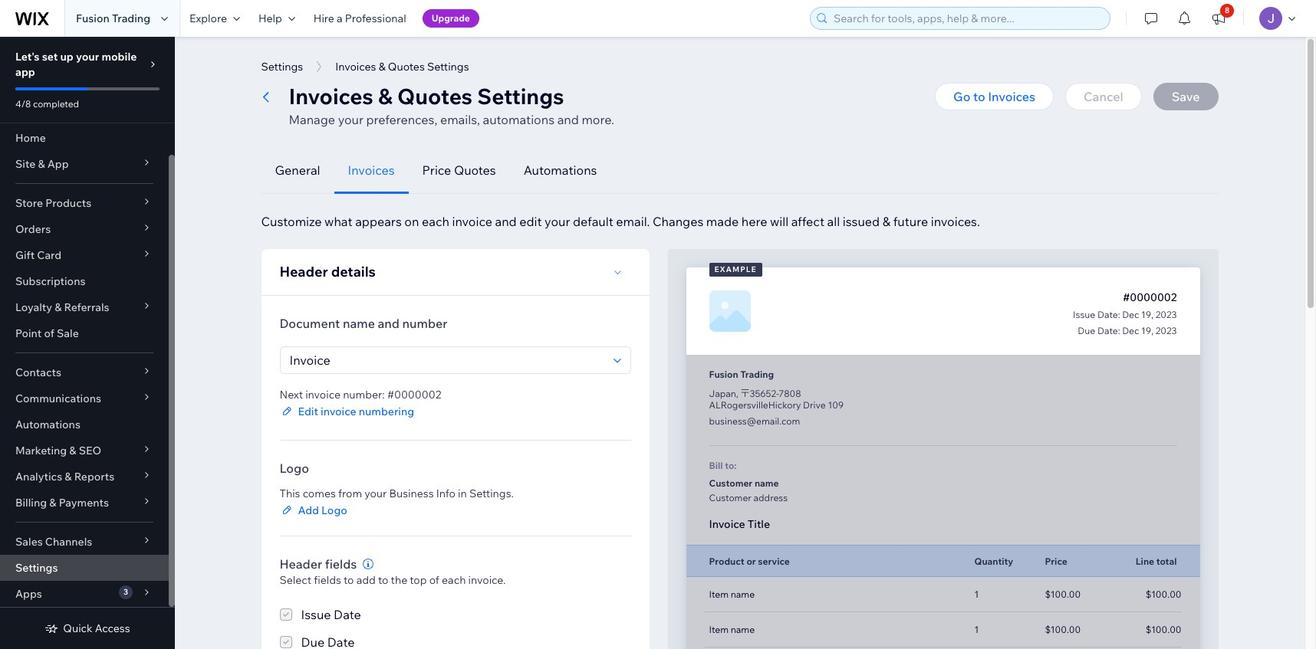 Task type: vqa. For each thing, say whether or not it's contained in the screenshot.
Newest Apps
no



Task type: locate. For each thing, give the bounding box(es) containing it.
details
[[331, 263, 376, 281]]

customer
[[709, 478, 753, 489], [709, 492, 752, 504]]

each
[[422, 214, 449, 229], [442, 574, 466, 588]]

edit
[[298, 405, 318, 419]]

automations
[[524, 163, 597, 178], [15, 418, 80, 432]]

0 vertical spatial customer
[[709, 478, 753, 489]]

to left the the
[[378, 574, 388, 588]]

8
[[1225, 5, 1230, 15]]

quotes up emails,
[[397, 83, 473, 110]]

1 vertical spatial item
[[709, 624, 729, 636]]

None field
[[285, 347, 609, 374]]

& for site & app
[[38, 157, 45, 171]]

invoices & quotes settings
[[335, 60, 469, 74]]

price right quantity
[[1045, 556, 1068, 567]]

made
[[706, 214, 739, 229]]

invoices.
[[931, 214, 980, 229]]

quotes down emails,
[[454, 163, 496, 178]]

to:
[[725, 460, 737, 472]]

settings
[[261, 60, 303, 74], [427, 60, 469, 74], [477, 83, 564, 110], [15, 562, 58, 575]]

1 vertical spatial logo
[[321, 504, 347, 518]]

japan,
[[709, 388, 739, 400]]

2 horizontal spatial and
[[557, 112, 579, 127]]

header up select
[[280, 557, 322, 572]]

1 customer from the top
[[709, 478, 753, 489]]

automations up the marketing
[[15, 418, 80, 432]]

on
[[405, 214, 419, 229]]

communications button
[[0, 386, 169, 412]]

fusion up 'mobile'
[[76, 12, 110, 25]]

logo up this
[[280, 461, 309, 476]]

1 vertical spatial dec
[[1122, 325, 1139, 337]]

to inside go to invoices button
[[973, 89, 985, 104]]

0 vertical spatial 2023
[[1156, 309, 1177, 321]]

affect
[[791, 214, 825, 229]]

7808
[[779, 388, 801, 400]]

0 vertical spatial 19,
[[1142, 309, 1154, 321]]

& right loyalty
[[55, 301, 62, 315]]

invoices inside invoices & quotes settings button
[[335, 60, 376, 74]]

invoices right go
[[988, 89, 1036, 104]]

analytics
[[15, 470, 62, 484]]

settings down help button
[[261, 60, 303, 74]]

payments
[[59, 496, 109, 510]]

and left more.
[[557, 112, 579, 127]]

date:
[[1098, 309, 1120, 321], [1098, 325, 1120, 337]]

2 19, from the top
[[1142, 325, 1154, 337]]

invoices up manage
[[289, 83, 373, 110]]

invoice down next invoice number: #0000002
[[321, 405, 356, 419]]

automations inside sidebar element
[[15, 418, 80, 432]]

2 dec from the top
[[1122, 325, 1139, 337]]

dec right due
[[1122, 325, 1139, 337]]

settings inside button
[[261, 60, 303, 74]]

& down the professional
[[379, 60, 386, 74]]

logo down comes
[[321, 504, 347, 518]]

1 vertical spatial date:
[[1098, 325, 1120, 337]]

trading up 〒35652- on the bottom of page
[[741, 369, 774, 380]]

trading inside fusion trading japan, 〒35652-7808 alrogersvillehickory drive 109 business@email.com
[[741, 369, 774, 380]]

Search for tools, apps, help & more... field
[[829, 8, 1105, 29]]

point of sale
[[15, 327, 79, 341]]

site & app button
[[0, 151, 169, 177]]

invoices inside invoices & quotes settings manage your preferences, emails, automations and more.
[[289, 83, 373, 110]]

site
[[15, 157, 35, 171]]

your right manage
[[338, 112, 364, 127]]

item name
[[709, 589, 755, 601], [709, 624, 755, 636]]

settings down sales
[[15, 562, 58, 575]]

0 vertical spatial and
[[557, 112, 579, 127]]

automations
[[483, 112, 555, 127]]

0 vertical spatial fusion
[[76, 12, 110, 25]]

1 vertical spatial invoice
[[305, 388, 341, 402]]

& left seo
[[69, 444, 76, 458]]

1 horizontal spatial to
[[378, 574, 388, 588]]

1 horizontal spatial of
[[429, 574, 439, 588]]

1
[[975, 589, 979, 601], [975, 624, 979, 636]]

to right go
[[973, 89, 985, 104]]

mobile
[[102, 50, 137, 64]]

marketing
[[15, 444, 67, 458]]

help
[[258, 12, 282, 25]]

edit invoice numbering
[[298, 405, 414, 419]]

0 vertical spatial quotes
[[388, 60, 425, 74]]

of right "top"
[[429, 574, 439, 588]]

of inside "link"
[[44, 327, 54, 341]]

& up preferences,
[[378, 83, 393, 110]]

1 vertical spatial 2023
[[1156, 325, 1177, 337]]

date: right issue
[[1098, 309, 1120, 321]]

fusion up japan, in the bottom right of the page
[[709, 369, 739, 380]]

0 horizontal spatial of
[[44, 327, 54, 341]]

tab list containing general
[[261, 147, 1219, 194]]

this
[[280, 487, 300, 501]]

sales channels button
[[0, 529, 169, 555]]

1 horizontal spatial logo
[[321, 504, 347, 518]]

each left invoice.
[[442, 574, 466, 588]]

let's set up your mobile app
[[15, 50, 137, 79]]

to left the 'add'
[[344, 574, 354, 588]]

set
[[42, 50, 58, 64]]

quotes inside button
[[388, 60, 425, 74]]

fusion for fusion trading
[[76, 12, 110, 25]]

0 horizontal spatial fusion
[[76, 12, 110, 25]]

trading up 'mobile'
[[112, 12, 150, 25]]

& right "site"
[[38, 157, 45, 171]]

contacts button
[[0, 360, 169, 386]]

automations up edit
[[524, 163, 597, 178]]

1 vertical spatial of
[[429, 574, 439, 588]]

manage
[[289, 112, 335, 127]]

& inside invoices & quotes settings manage your preferences, emails, automations and more.
[[378, 83, 393, 110]]

19, right due
[[1142, 325, 1154, 337]]

your inside let's set up your mobile app
[[76, 50, 99, 64]]

0 horizontal spatial automations
[[15, 418, 80, 432]]

& for billing & payments
[[49, 496, 56, 510]]

invoice up edit
[[305, 388, 341, 402]]

19, right issue
[[1142, 309, 1154, 321]]

1 vertical spatial item name
[[709, 624, 755, 636]]

sales
[[15, 535, 43, 549]]

0 vertical spatial price
[[422, 163, 451, 178]]

go to invoices button
[[935, 83, 1054, 110]]

invoice inside edit invoice numbering button
[[321, 405, 356, 419]]

automations inside button
[[524, 163, 597, 178]]

invoices inside invoices button
[[348, 163, 395, 178]]

& left reports in the bottom left of the page
[[65, 470, 72, 484]]

automations for automations button
[[524, 163, 597, 178]]

& right billing
[[49, 496, 56, 510]]

& left future
[[883, 214, 891, 229]]

dec right issue
[[1122, 309, 1139, 321]]

0 horizontal spatial logo
[[280, 461, 309, 476]]

0 horizontal spatial price
[[422, 163, 451, 178]]

to
[[973, 89, 985, 104], [344, 574, 354, 588], [378, 574, 388, 588]]

invoices up appears
[[348, 163, 395, 178]]

automations for automations link
[[15, 418, 80, 432]]

channels
[[45, 535, 92, 549]]

header for header details
[[280, 263, 328, 281]]

hire
[[314, 12, 334, 25]]

quotes for invoices & quotes settings
[[388, 60, 425, 74]]

1 vertical spatial quotes
[[397, 83, 473, 110]]

fusion trading
[[76, 12, 150, 25]]

quotes inside invoices & quotes settings manage your preferences, emails, automations and more.
[[397, 83, 473, 110]]

your right up
[[76, 50, 99, 64]]

next
[[280, 388, 303, 402]]

example
[[715, 265, 757, 275]]

1 1 from the top
[[975, 589, 979, 601]]

& inside button
[[379, 60, 386, 74]]

add logo button
[[280, 503, 514, 519]]

of
[[44, 327, 54, 341], [429, 574, 439, 588]]

point of sale link
[[0, 321, 169, 347]]

0 vertical spatial #0000002
[[1123, 291, 1177, 305]]

2 vertical spatial invoice
[[321, 405, 356, 419]]

None checkbox
[[280, 606, 361, 624]]

0 vertical spatial 1
[[975, 589, 979, 601]]

each right on
[[422, 214, 449, 229]]

0 vertical spatial dec
[[1122, 309, 1139, 321]]

price inside button
[[422, 163, 451, 178]]

billing & payments
[[15, 496, 109, 510]]

2 1 from the top
[[975, 624, 979, 636]]

1 vertical spatial automations
[[15, 418, 80, 432]]

item
[[709, 589, 729, 601], [709, 624, 729, 636]]

fusion
[[76, 12, 110, 25], [709, 369, 739, 380]]

trading for fusion trading
[[112, 12, 150, 25]]

fusion inside fusion trading japan, 〒35652-7808 alrogersvillehickory drive 109 business@email.com
[[709, 369, 739, 380]]

0 vertical spatial date:
[[1098, 309, 1120, 321]]

1 vertical spatial trading
[[741, 369, 774, 380]]

settings inside invoices & quotes settings button
[[427, 60, 469, 74]]

fields up the 'add'
[[325, 557, 357, 572]]

name inside bill to: customer name customer address
[[755, 478, 779, 489]]

numbering
[[359, 405, 414, 419]]

explore
[[189, 12, 227, 25]]

header left details
[[280, 263, 328, 281]]

invoice down price quotes button
[[452, 214, 492, 229]]

0 horizontal spatial #0000002
[[387, 388, 441, 402]]

0 vertical spatial trading
[[112, 12, 150, 25]]

2 item from the top
[[709, 624, 729, 636]]

emails,
[[440, 112, 480, 127]]

header for header fields
[[280, 557, 322, 572]]

and left edit
[[495, 214, 517, 229]]

header details
[[280, 263, 376, 281]]

and left number
[[378, 316, 400, 331]]

1 horizontal spatial automations
[[524, 163, 597, 178]]

add
[[356, 574, 376, 588]]

total
[[1157, 556, 1177, 567]]

1 vertical spatial fields
[[314, 574, 341, 588]]

price for price
[[1045, 556, 1068, 567]]

default
[[573, 214, 613, 229]]

site & app
[[15, 157, 69, 171]]

document
[[280, 316, 340, 331]]

1 vertical spatial customer
[[709, 492, 752, 504]]

1 vertical spatial header
[[280, 557, 322, 572]]

price
[[422, 163, 451, 178], [1045, 556, 1068, 567]]

quotes for invoices & quotes settings manage your preferences, emails, automations and more.
[[397, 83, 473, 110]]

reports
[[74, 470, 114, 484]]

the
[[391, 574, 407, 588]]

1 horizontal spatial #0000002
[[1123, 291, 1177, 305]]

add logo
[[298, 504, 347, 518]]

1 vertical spatial price
[[1045, 556, 1068, 567]]

of left sale on the bottom left
[[44, 327, 54, 341]]

price down emails,
[[422, 163, 451, 178]]

product or service
[[709, 556, 790, 567]]

0 vertical spatial fields
[[325, 557, 357, 572]]

1 horizontal spatial and
[[495, 214, 517, 229]]

settings up automations
[[477, 83, 564, 110]]

customer down to:
[[709, 478, 753, 489]]

1 horizontal spatial trading
[[741, 369, 774, 380]]

invoice
[[709, 518, 745, 532]]

billing
[[15, 496, 47, 510]]

&
[[379, 60, 386, 74], [378, 83, 393, 110], [38, 157, 45, 171], [883, 214, 891, 229], [55, 301, 62, 315], [69, 444, 76, 458], [65, 470, 72, 484], [49, 496, 56, 510]]

1 horizontal spatial price
[[1045, 556, 1068, 567]]

date: right due
[[1098, 325, 1120, 337]]

what
[[325, 214, 353, 229]]

customer up invoice
[[709, 492, 752, 504]]

& for invoices & quotes settings
[[379, 60, 386, 74]]

all
[[827, 214, 840, 229]]

issue
[[1073, 309, 1096, 321]]

number
[[402, 316, 448, 331]]

0 vertical spatial automations
[[524, 163, 597, 178]]

apps
[[15, 588, 42, 601]]

0 vertical spatial item name
[[709, 589, 755, 601]]

1 2023 from the top
[[1156, 309, 1177, 321]]

#0000002 inside #0000002 issue date: dec 19, 2023 due date: dec 19, 2023
[[1123, 291, 1177, 305]]

0 horizontal spatial trading
[[112, 12, 150, 25]]

2 header from the top
[[280, 557, 322, 572]]

or
[[747, 556, 756, 567]]

1 item from the top
[[709, 589, 729, 601]]

invoices down hire a professional link
[[335, 60, 376, 74]]

settings up invoices & quotes settings manage your preferences, emails, automations and more.
[[427, 60, 469, 74]]

next invoice number: #0000002
[[280, 388, 441, 402]]

0 vertical spatial header
[[280, 263, 328, 281]]

1 vertical spatial 1
[[975, 624, 979, 636]]

0 vertical spatial item
[[709, 589, 729, 601]]

2 horizontal spatial to
[[973, 89, 985, 104]]

subscriptions
[[15, 275, 86, 288]]

tab list
[[261, 147, 1219, 194]]

fields
[[325, 557, 357, 572], [314, 574, 341, 588]]

1 horizontal spatial fusion
[[709, 369, 739, 380]]

0 vertical spatial of
[[44, 327, 54, 341]]

2 vertical spatial quotes
[[454, 163, 496, 178]]

1 vertical spatial 19,
[[1142, 325, 1154, 337]]

products
[[45, 196, 91, 210]]

None checkbox
[[280, 634, 355, 650]]

settings inside invoices & quotes settings manage your preferences, emails, automations and more.
[[477, 83, 564, 110]]

preferences,
[[366, 112, 437, 127]]

fields down header fields
[[314, 574, 341, 588]]

orders
[[15, 222, 51, 236]]

line
[[1136, 556, 1155, 567]]

2 vertical spatial and
[[378, 316, 400, 331]]

quotes up preferences,
[[388, 60, 425, 74]]

contacts
[[15, 366, 61, 380]]

1 vertical spatial fusion
[[709, 369, 739, 380]]

up
[[60, 50, 74, 64]]

1 header from the top
[[280, 263, 328, 281]]



Task type: describe. For each thing, give the bounding box(es) containing it.
access
[[95, 622, 130, 636]]

product
[[709, 556, 745, 567]]

& for invoices & quotes settings manage your preferences, emails, automations and more.
[[378, 83, 393, 110]]

sidebar element
[[0, 37, 175, 650]]

quotes inside button
[[454, 163, 496, 178]]

settings inside 'settings' link
[[15, 562, 58, 575]]

price for price quotes
[[422, 163, 451, 178]]

home link
[[0, 125, 169, 151]]

analytics & reports button
[[0, 464, 169, 490]]

1 dec from the top
[[1122, 309, 1139, 321]]

4/8 completed
[[15, 98, 79, 110]]

edit
[[520, 214, 542, 229]]

invoices button
[[334, 147, 409, 194]]

sale
[[57, 327, 79, 341]]

loyalty & referrals
[[15, 301, 109, 315]]

subscriptions link
[[0, 268, 169, 295]]

add
[[298, 504, 319, 518]]

address
[[754, 492, 788, 504]]

business
[[389, 487, 434, 501]]

invoices inside go to invoices button
[[988, 89, 1036, 104]]

help button
[[249, 0, 304, 37]]

invoice for next invoice number: #0000002
[[305, 388, 341, 402]]

3
[[124, 588, 128, 598]]

0 vertical spatial logo
[[280, 461, 309, 476]]

trading for fusion trading japan, 〒35652-7808 alrogersvillehickory drive 109 business@email.com
[[741, 369, 774, 380]]

title
[[748, 518, 770, 532]]

go
[[954, 89, 971, 104]]

2 date: from the top
[[1098, 325, 1120, 337]]

app
[[47, 157, 69, 171]]

card
[[37, 249, 62, 262]]

1 vertical spatial each
[[442, 574, 466, 588]]

comes
[[303, 487, 336, 501]]

from
[[338, 487, 362, 501]]

2 item name from the top
[[709, 624, 755, 636]]

a
[[337, 12, 343, 25]]

& for analytics & reports
[[65, 470, 72, 484]]

invoices for invoices
[[348, 163, 395, 178]]

go to invoices
[[954, 89, 1036, 104]]

document name and number
[[280, 316, 448, 331]]

line total
[[1136, 556, 1177, 567]]

1 19, from the top
[[1142, 309, 1154, 321]]

invoice for edit invoice numbering
[[321, 405, 356, 419]]

hire a professional link
[[304, 0, 415, 37]]

email.
[[616, 214, 650, 229]]

1 vertical spatial and
[[495, 214, 517, 229]]

app
[[15, 65, 35, 79]]

1 date: from the top
[[1098, 309, 1120, 321]]

2 customer from the top
[[709, 492, 752, 504]]

select fields to add to the top of each invoice.
[[280, 574, 506, 588]]

due
[[1078, 325, 1096, 337]]

quick
[[63, 622, 93, 636]]

0 horizontal spatial to
[[344, 574, 354, 588]]

general
[[275, 163, 320, 178]]

& for marketing & seo
[[69, 444, 76, 458]]

analytics & reports
[[15, 470, 114, 484]]

store products button
[[0, 190, 169, 216]]

in
[[458, 487, 467, 501]]

changes
[[653, 214, 704, 229]]

2 2023 from the top
[[1156, 325, 1177, 337]]

4/8
[[15, 98, 31, 110]]

fields for header
[[325, 557, 357, 572]]

hire a professional
[[314, 12, 406, 25]]

109
[[828, 400, 844, 411]]

#0000002 issue date: dec 19, 2023 due date: dec 19, 2023
[[1073, 291, 1177, 337]]

will
[[770, 214, 789, 229]]

invoices & quotes settings manage your preferences, emails, automations and more.
[[289, 83, 614, 127]]

invoice.
[[468, 574, 506, 588]]

gift
[[15, 249, 35, 262]]

your right edit
[[545, 214, 570, 229]]

0 vertical spatial invoice
[[452, 214, 492, 229]]

appears
[[355, 214, 402, 229]]

here
[[742, 214, 767, 229]]

number:
[[343, 388, 385, 402]]

invoices for invoices & quotes settings manage your preferences, emails, automations and more.
[[289, 83, 373, 110]]

quantity
[[975, 556, 1014, 567]]

invoices for invoices & quotes settings
[[335, 60, 376, 74]]

0 horizontal spatial and
[[378, 316, 400, 331]]

marketing & seo button
[[0, 438, 169, 464]]

drive
[[803, 400, 826, 411]]

edit invoice numbering button
[[280, 404, 441, 420]]

customize what appears on each invoice and edit your default email. changes made here will affect all issued & future invoices.
[[261, 214, 980, 229]]

& for loyalty & referrals
[[55, 301, 62, 315]]

fusion trading japan, 〒35652-7808 alrogersvillehickory drive 109 business@email.com
[[709, 369, 844, 427]]

bill
[[709, 460, 723, 472]]

issued
[[843, 214, 880, 229]]

your right from on the bottom left of page
[[364, 487, 387, 501]]

gift card button
[[0, 242, 169, 268]]

header fields
[[280, 557, 357, 572]]

price quotes
[[422, 163, 496, 178]]

logo inside button
[[321, 504, 347, 518]]

upgrade button
[[422, 9, 479, 28]]

professional
[[345, 12, 406, 25]]

fusion for fusion trading japan, 〒35652-7808 alrogersvillehickory drive 109 business@email.com
[[709, 369, 739, 380]]

point
[[15, 327, 42, 341]]

1 vertical spatial #0000002
[[387, 388, 441, 402]]

home
[[15, 131, 46, 145]]

referrals
[[64, 301, 109, 315]]

and inside invoices & quotes settings manage your preferences, emails, automations and more.
[[557, 112, 579, 127]]

0 vertical spatial each
[[422, 214, 449, 229]]

upgrade
[[432, 12, 470, 24]]

quick access button
[[45, 622, 130, 636]]

business@email.com
[[709, 416, 800, 427]]

fields for select
[[314, 574, 341, 588]]

completed
[[33, 98, 79, 110]]

marketing & seo
[[15, 444, 101, 458]]

your inside invoices & quotes settings manage your preferences, emails, automations and more.
[[338, 112, 364, 127]]

1 item name from the top
[[709, 589, 755, 601]]



